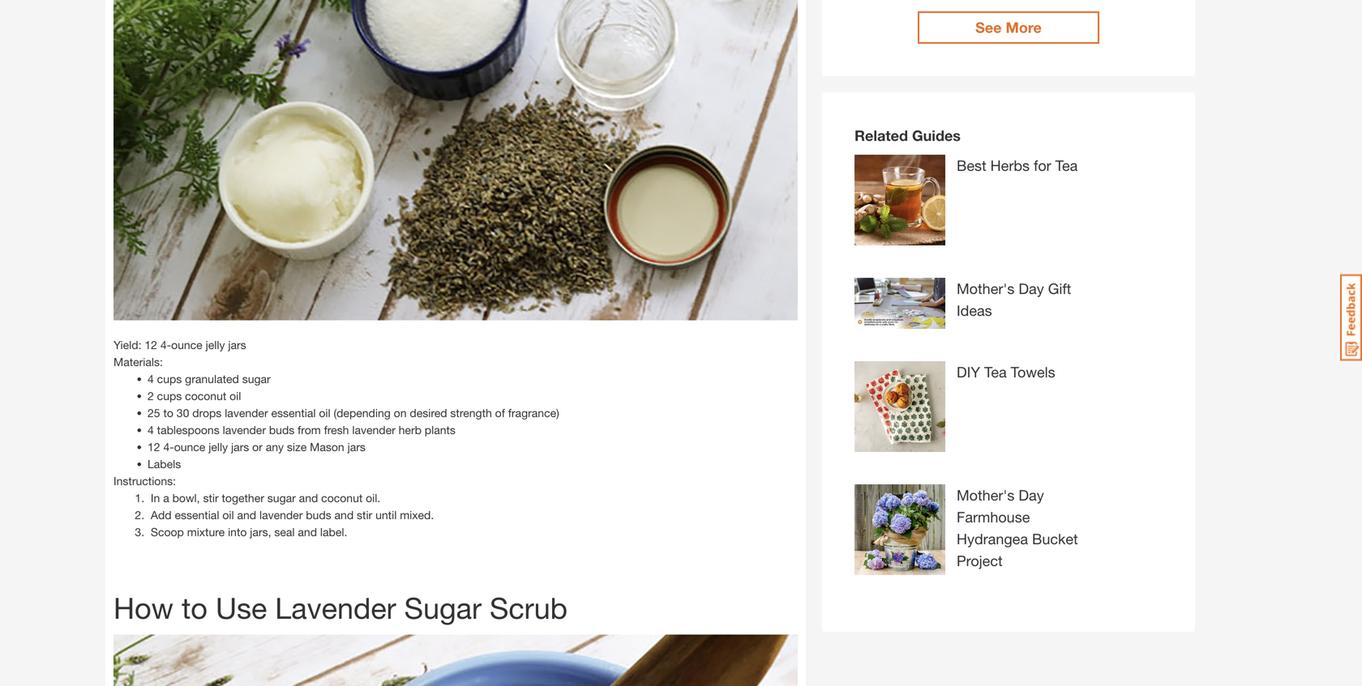 Task type: locate. For each thing, give the bounding box(es) containing it.
mother's up farmhouse
[[957, 487, 1015, 504]]

and down size at bottom
[[299, 492, 318, 505]]

coconut up 'drops'
[[185, 390, 226, 403]]

sugar up seal
[[267, 492, 296, 505]]

feedback link image
[[1340, 274, 1362, 362]]

12
[[145, 339, 157, 352], [148, 441, 160, 454]]

strength
[[450, 407, 492, 420]]

day up farmhouse
[[1019, 487, 1044, 504]]

tea
[[1055, 157, 1078, 174], [984, 364, 1007, 381]]

0 horizontal spatial to
[[163, 407, 173, 420]]

farmhouse
[[957, 509, 1030, 526]]

best
[[957, 157, 986, 174]]

oil down granulated
[[230, 390, 241, 403]]

essential up from
[[271, 407, 316, 420]]

day for gift
[[1019, 280, 1044, 298]]

0 vertical spatial oil
[[230, 390, 241, 403]]

stir
[[203, 492, 219, 505], [357, 509, 372, 522]]

lavender
[[225, 407, 268, 420], [223, 424, 266, 437], [352, 424, 395, 437], [259, 509, 303, 522]]

from
[[298, 424, 321, 437]]

to inside yield: 12 4-ounce jelly jars materials: 4 cups granulated sugar 2 cups coconut oil 25 to 30 drops lavender essential oil (depending on desired strength of fragrance) 4 tablespoons lavender buds from fresh lavender herb plants 12 4-ounce jelly jars or any size mason jars labels instructions: in a bowl, stir together sugar and coconut oil. add essential oil and lavender buds and stir until mixed. scoop mixture into jars, seal and label.
[[163, 407, 173, 420]]

tea right diy
[[984, 364, 1007, 381]]

0 vertical spatial mother's
[[957, 280, 1015, 298]]

0 horizontal spatial tea
[[984, 364, 1007, 381]]

2 mother's from the top
[[957, 487, 1015, 504]]

0 horizontal spatial buds
[[269, 424, 295, 437]]

cups right the 2
[[157, 390, 182, 403]]

project
[[957, 553, 1003, 570]]

0 vertical spatial to
[[163, 407, 173, 420]]

1 vertical spatial day
[[1019, 487, 1044, 504]]

mother's inside the mother's day farmhouse hydrangea bucket project
[[957, 487, 1015, 504]]

0 horizontal spatial essential
[[175, 509, 219, 522]]

1 vertical spatial 4-
[[163, 441, 174, 454]]

essential
[[271, 407, 316, 420], [175, 509, 219, 522]]

1 mother's from the top
[[957, 280, 1015, 298]]

how
[[114, 591, 173, 626]]

1 day from the top
[[1019, 280, 1044, 298]]

day left gift
[[1019, 280, 1044, 298]]

1 vertical spatial cups
[[157, 390, 182, 403]]

1 horizontal spatial to
[[182, 591, 208, 626]]

1 horizontal spatial essential
[[271, 407, 316, 420]]

mother's day gift ideas link
[[855, 278, 1098, 345]]

mother's for mother's day farmhouse hydrangea bucket project
[[957, 487, 1015, 504]]

bowl,
[[172, 492, 200, 505]]

oil
[[230, 390, 241, 403], [319, 407, 330, 420], [222, 509, 234, 522]]

jars
[[228, 339, 246, 352], [231, 441, 249, 454], [347, 441, 366, 454]]

0 vertical spatial 12
[[145, 339, 157, 352]]

12 up materials:
[[145, 339, 157, 352]]

coconut
[[185, 390, 226, 403], [321, 492, 363, 505]]

2
[[148, 390, 154, 403]]

sugar right granulated
[[242, 373, 271, 386]]

mixed.
[[400, 509, 434, 522]]

mother's day farmhouse hydrangea bucket project
[[957, 487, 1078, 570]]

stir right the bowl,
[[203, 492, 219, 505]]

buds
[[269, 424, 295, 437], [306, 509, 331, 522]]

jars left the or
[[231, 441, 249, 454]]

jars up granulated
[[228, 339, 246, 352]]

use
[[216, 591, 267, 626]]

0 vertical spatial tea
[[1055, 157, 1078, 174]]

4-
[[160, 339, 171, 352], [163, 441, 174, 454]]

0 vertical spatial essential
[[271, 407, 316, 420]]

ounce down tablespoons
[[174, 441, 205, 454]]

see
[[975, 19, 1002, 36]]

diy tea towels link
[[855, 362, 1098, 469]]

day inside mother's day gift ideas
[[1019, 280, 1044, 298]]

mason
[[310, 441, 344, 454]]

0 horizontal spatial stir
[[203, 492, 219, 505]]

jelly up granulated
[[206, 339, 225, 352]]

buds up 'any'
[[269, 424, 295, 437]]

1 vertical spatial tea
[[984, 364, 1007, 381]]

and down together
[[237, 509, 256, 522]]

and
[[299, 492, 318, 505], [237, 509, 256, 522], [334, 509, 354, 522], [298, 526, 317, 539]]

cups down materials:
[[157, 373, 182, 386]]

to
[[163, 407, 173, 420], [182, 591, 208, 626]]

labels
[[148, 458, 181, 471]]

mother's inside mother's day gift ideas
[[957, 280, 1015, 298]]

any
[[266, 441, 284, 454]]

day inside the mother's day farmhouse hydrangea bucket project
[[1019, 487, 1044, 504]]

sugar
[[242, 373, 271, 386], [267, 492, 296, 505]]

and right seal
[[298, 526, 317, 539]]

guides
[[912, 127, 961, 144]]

in
[[151, 492, 160, 505]]

25
[[148, 407, 160, 420]]

cups
[[157, 373, 182, 386], [157, 390, 182, 403]]

jelly
[[206, 339, 225, 352], [209, 441, 228, 454]]

0 vertical spatial day
[[1019, 280, 1044, 298]]

1 vertical spatial essential
[[175, 509, 219, 522]]

to right the 25
[[163, 407, 173, 420]]

mother's
[[957, 280, 1015, 298], [957, 487, 1015, 504]]

2 day from the top
[[1019, 487, 1044, 504]]

ounce up granulated
[[171, 339, 202, 352]]

4 up the 2
[[148, 373, 154, 386]]

mother's day gift ideas
[[957, 280, 1071, 319]]

diy tea towels
[[957, 364, 1055, 381]]

0 vertical spatial buds
[[269, 424, 295, 437]]

labels image
[[838, 0, 907, 3]]

1 vertical spatial buds
[[306, 509, 331, 522]]

0 vertical spatial ounce
[[171, 339, 202, 352]]

1 vertical spatial stir
[[357, 509, 372, 522]]

tea right the for
[[1055, 157, 1078, 174]]

4- up labels
[[163, 441, 174, 454]]

to left use
[[182, 591, 208, 626]]

2 4 from the top
[[148, 424, 154, 437]]

1 vertical spatial mother's
[[957, 487, 1015, 504]]

jelly down tablespoons
[[209, 441, 228, 454]]

1 horizontal spatial stir
[[357, 509, 372, 522]]

mother's up ideas
[[957, 280, 1015, 298]]

1 vertical spatial to
[[182, 591, 208, 626]]

oil up fresh
[[319, 407, 330, 420]]

2 vertical spatial oil
[[222, 509, 234, 522]]

fresh
[[324, 424, 349, 437]]

instructions:
[[114, 475, 176, 488]]

ounce
[[171, 339, 202, 352], [174, 441, 205, 454]]

0 vertical spatial 4-
[[160, 339, 171, 352]]

12 up labels
[[148, 441, 160, 454]]

buds up label.
[[306, 509, 331, 522]]

hydrangea
[[957, 531, 1028, 548]]

day
[[1019, 280, 1044, 298], [1019, 487, 1044, 504]]

tea inside best herbs for tea link
[[1055, 157, 1078, 174]]

yield:
[[114, 339, 141, 352]]

together
[[222, 492, 264, 505]]

and up label.
[[334, 509, 354, 522]]

into
[[228, 526, 247, 539]]

1 horizontal spatial tea
[[1055, 157, 1078, 174]]

1 vertical spatial 4
[[148, 424, 154, 437]]

0 vertical spatial 4
[[148, 373, 154, 386]]

1 vertical spatial coconut
[[321, 492, 363, 505]]

essential up mixture on the bottom of page
[[175, 509, 219, 522]]

materials:
[[114, 356, 163, 369]]

0 horizontal spatial coconut
[[185, 390, 226, 403]]

1 vertical spatial oil
[[319, 407, 330, 420]]

stir down oil.
[[357, 509, 372, 522]]

herb
[[399, 424, 422, 437]]

4 down the 25
[[148, 424, 154, 437]]

coconut left oil.
[[321, 492, 363, 505]]

0 vertical spatial cups
[[157, 373, 182, 386]]

4
[[148, 373, 154, 386], [148, 424, 154, 437]]

oil up into
[[222, 509, 234, 522]]

4- up materials:
[[160, 339, 171, 352]]

size
[[287, 441, 307, 454]]

seal
[[274, 526, 295, 539]]

30
[[177, 407, 189, 420]]



Task type: describe. For each thing, give the bounding box(es) containing it.
2 cups from the top
[[157, 390, 182, 403]]

scoop
[[151, 526, 184, 539]]

mother's day farmhouse hydrangea bucket project image
[[855, 485, 945, 576]]

0 vertical spatial coconut
[[185, 390, 226, 403]]

yield: 12 4-ounce jelly jars materials: 4 cups granulated sugar 2 cups coconut oil 25 to 30 drops lavender essential oil (depending on desired strength of fragrance) 4 tablespoons lavender buds from fresh lavender herb plants 12 4-ounce jelly jars or any size mason jars labels instructions: in a bowl, stir together sugar and coconut oil. add essential oil and lavender buds and stir until mixed. scoop mixture into jars, seal and label.
[[114, 339, 559, 539]]

best herbs for tea image
[[855, 155, 945, 246]]

best herbs for tea
[[957, 157, 1078, 174]]

lavender sugar scrub mixed in a bowl image
[[114, 635, 798, 687]]

herbs
[[991, 157, 1030, 174]]

until
[[375, 509, 397, 522]]

1 vertical spatial ounce
[[174, 441, 205, 454]]

related guides
[[855, 127, 961, 144]]

plants
[[425, 424, 456, 437]]

add
[[151, 509, 172, 522]]

mother's for mother's day gift ideas
[[957, 280, 1015, 298]]

1 cups from the top
[[157, 373, 182, 386]]

jars,
[[250, 526, 271, 539]]

oil.
[[366, 492, 380, 505]]

mother's day farmhouse hydrangea bucket project link
[[855, 485, 1098, 592]]

see more
[[975, 19, 1042, 36]]

desired
[[410, 407, 447, 420]]

lavender
[[275, 591, 396, 626]]

a
[[163, 492, 169, 505]]

or
[[252, 441, 263, 454]]

1 vertical spatial 12
[[148, 441, 160, 454]]

(depending
[[334, 407, 391, 420]]

1 vertical spatial sugar
[[267, 492, 296, 505]]

of
[[495, 407, 505, 420]]

best herbs for tea link
[[855, 155, 1098, 262]]

0 vertical spatial jelly
[[206, 339, 225, 352]]

diy tea towels image
[[855, 362, 945, 452]]

label.
[[320, 526, 347, 539]]

related
[[855, 127, 908, 144]]

0 vertical spatial stir
[[203, 492, 219, 505]]

granulated
[[185, 373, 239, 386]]

day for farmhouse
[[1019, 487, 1044, 504]]

1 vertical spatial jelly
[[209, 441, 228, 454]]

how to use lavender sugar scrub
[[114, 591, 568, 626]]

on
[[394, 407, 407, 420]]

for
[[1034, 157, 1051, 174]]

towels
[[1011, 364, 1055, 381]]

1 horizontal spatial coconut
[[321, 492, 363, 505]]

fragrance)
[[508, 407, 559, 420]]

0 vertical spatial sugar
[[242, 373, 271, 386]]

drops
[[192, 407, 222, 420]]

bucket
[[1032, 531, 1078, 548]]

gift
[[1048, 280, 1071, 298]]

1 horizontal spatial buds
[[306, 509, 331, 522]]

ingredients for lavender sugar scrub image
[[114, 0, 798, 321]]

tea inside diy tea towels link
[[984, 364, 1007, 381]]

scrub
[[490, 591, 568, 626]]

mother's day gift ideas image
[[855, 278, 945, 329]]

tablespoons
[[157, 424, 219, 437]]

diy
[[957, 364, 980, 381]]

sugar
[[404, 591, 482, 626]]

ideas
[[957, 302, 992, 319]]

1 4 from the top
[[148, 373, 154, 386]]

jars down fresh
[[347, 441, 366, 454]]

more
[[1006, 19, 1042, 36]]

mixture
[[187, 526, 225, 539]]



Task type: vqa. For each thing, say whether or not it's contained in the screenshot.
best herbs for tea image
yes



